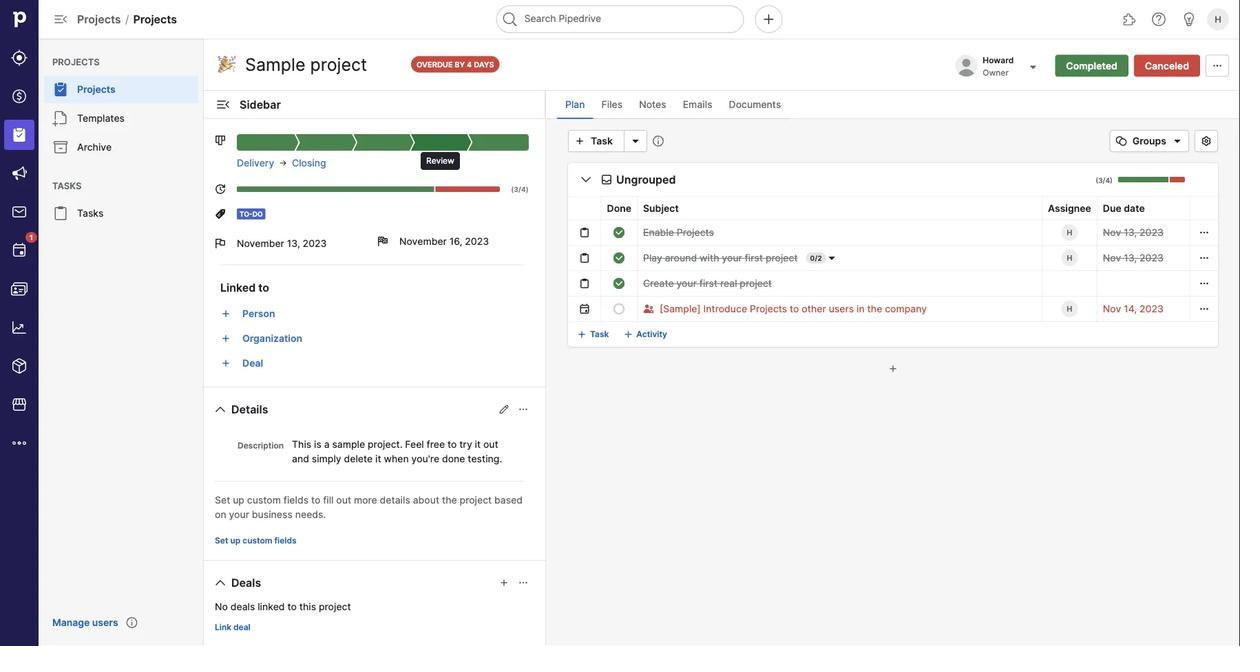 Task type: vqa. For each thing, say whether or not it's contained in the screenshot.
"November" associated with November 13, 2023
yes



Task type: locate. For each thing, give the bounding box(es) containing it.
custom up 'business'
[[247, 494, 281, 506]]

1 vertical spatial 3
[[514, 185, 518, 193]]

first
[[745, 252, 763, 264], [699, 278, 718, 290]]

1 vertical spatial nov 13, 2023
[[1103, 252, 1164, 264]]

task button for the "color link" icon within the activity button
[[574, 324, 614, 346]]

1 horizontal spatial users
[[829, 303, 854, 315]]

2 vertical spatial color active image
[[220, 358, 231, 369]]

november up linked to
[[237, 238, 284, 250]]

you're
[[411, 453, 439, 465]]

projects inside 'link'
[[77, 84, 115, 95]]

0 horizontal spatial 3
[[514, 185, 518, 193]]

1 vertical spatial task
[[590, 329, 609, 339]]

0 vertical spatial (
[[1096, 176, 1098, 185]]

manage users
[[52, 617, 118, 629]]

company
[[885, 303, 927, 315]]

enable projects button
[[643, 224, 714, 241]]

1 vertical spatial it
[[375, 453, 381, 465]]

color primary image
[[215, 96, 231, 113], [1198, 136, 1215, 147], [278, 158, 288, 169], [215, 184, 226, 195], [215, 209, 226, 220], [579, 227, 590, 238], [1199, 227, 1210, 238], [215, 238, 226, 249], [826, 253, 837, 264], [579, 304, 590, 315], [643, 304, 654, 315], [1199, 304, 1210, 315], [518, 404, 529, 415], [212, 575, 229, 591], [499, 578, 510, 589]]

create your first real project
[[643, 278, 772, 290]]

color primary image
[[1209, 60, 1226, 71], [1169, 133, 1186, 149], [215, 135, 226, 146], [572, 136, 588, 147], [1113, 136, 1130, 147], [578, 171, 594, 188], [601, 174, 612, 185], [614, 227, 625, 238], [377, 236, 388, 247], [579, 253, 590, 264], [614, 253, 625, 264], [1199, 253, 1210, 264], [579, 278, 590, 289], [614, 278, 625, 289], [1199, 278, 1210, 289], [614, 304, 625, 315], [212, 401, 229, 418], [499, 404, 510, 415], [518, 578, 529, 589]]

your right with
[[722, 252, 742, 264]]

introduce
[[703, 303, 747, 315]]

play
[[643, 252, 662, 264]]

0 horizontal spatial users
[[92, 617, 118, 629]]

custom inside button
[[243, 536, 272, 546]]

1 vertical spatial the
[[442, 494, 457, 506]]

0 horizontal spatial )
[[526, 185, 529, 193]]

( 3 / 4 )
[[1096, 176, 1113, 185], [511, 185, 529, 193]]

1 nov from the top
[[1103, 227, 1121, 239]]

1 vertical spatial out
[[336, 494, 351, 506]]

november left 16,
[[399, 236, 447, 248]]

2 vertical spatial 4
[[521, 185, 526, 193]]

0 vertical spatial color active image
[[220, 308, 231, 319]]

out right fill
[[336, 494, 351, 506]]

2 column header from the left
[[568, 197, 601, 220]]

first right with
[[745, 252, 763, 264]]

color link image left activity button
[[576, 329, 587, 340]]

1 horizontal spatial first
[[745, 252, 763, 264]]

color link image
[[576, 329, 587, 340], [623, 329, 634, 340]]

0 vertical spatial first
[[745, 252, 763, 264]]

color active image left organization
[[220, 333, 231, 344]]

up for set up custom fields to fill out more details about the project based on your business needs.
[[233, 494, 244, 506]]

it right try
[[475, 439, 481, 450]]

details button
[[209, 399, 274, 421]]

up inside the set up custom fields to fill out more details about the project based on your business needs.
[[233, 494, 244, 506]]

to left fill
[[311, 494, 320, 506]]

1 horizontal spatial out
[[483, 439, 498, 450]]

owner
[[983, 68, 1009, 78]]

enable
[[643, 227, 674, 239]]

activity
[[636, 329, 667, 339]]

fields down 'business'
[[274, 536, 297, 546]]

color primary image inside details button
[[212, 401, 229, 418]]

users
[[829, 303, 854, 315], [92, 617, 118, 629]]

it down project. on the bottom left of page
[[375, 453, 381, 465]]

3 color active image from the top
[[220, 358, 231, 369]]

custom down 'business'
[[243, 536, 272, 546]]

1 horizontal spatial the
[[867, 303, 882, 315]]

1 vertical spatial nov
[[1103, 252, 1121, 264]]

color undefined image left 'archive'
[[52, 139, 69, 156]]

3 color undefined image from the top
[[52, 139, 69, 156]]

out up testing.
[[483, 439, 498, 450]]

0 horizontal spatial color link image
[[576, 329, 587, 340]]

h
[[1215, 14, 1221, 24], [1067, 228, 1072, 237], [1067, 254, 1072, 263], [1067, 305, 1072, 314]]

sales assistant image
[[1181, 11, 1197, 28]]

row
[[552, 197, 1218, 220]]

out inside the set up custom fields to fill out more details about the project based on your business needs.
[[336, 494, 351, 506]]

up
[[233, 494, 244, 506], [230, 536, 240, 546]]

set up on
[[215, 494, 230, 506]]

0 vertical spatial 4
[[467, 60, 472, 69]]

november for november 13, 2023
[[237, 238, 284, 250]]

fields inside the set up custom fields to fill out more details about the project based on your business needs.
[[284, 494, 309, 506]]

fields up needs.
[[284, 494, 309, 506]]

custom
[[247, 494, 281, 506], [243, 536, 272, 546]]

archive link
[[44, 134, 198, 161]]

color undefined image inside projects 'link'
[[52, 81, 69, 98]]

and
[[292, 453, 309, 465]]

13, inside november 13, 2023 button
[[287, 238, 300, 250]]

1 horizontal spatial color link image
[[623, 329, 634, 340]]

0 vertical spatial color undefined image
[[52, 205, 69, 222]]

users left info image
[[92, 617, 118, 629]]

up up set up custom fields
[[233, 494, 244, 506]]

deals image
[[11, 88, 28, 105]]

plan
[[565, 99, 585, 111]]

2 vertical spatial your
[[229, 509, 249, 521]]

ungrouped
[[616, 173, 676, 186]]

feel
[[405, 439, 424, 450]]

0 vertical spatial up
[[233, 494, 244, 506]]

color active image
[[220, 308, 231, 319], [220, 333, 231, 344], [220, 358, 231, 369]]

custom inside the set up custom fields to fill out more details about the project based on your business needs.
[[247, 494, 281, 506]]

to left other
[[790, 303, 799, 315]]

users inside row group
[[829, 303, 854, 315]]

about
[[413, 494, 439, 506]]

0 vertical spatial ( 3 / 4 )
[[1096, 176, 1113, 185]]

set up custom fields button
[[209, 533, 302, 549]]

free
[[427, 439, 445, 450]]

by
[[455, 60, 465, 69]]

color undefined image left templates
[[52, 110, 69, 127]]

projects / projects
[[77, 12, 177, 26]]

task button
[[568, 130, 624, 152], [574, 324, 614, 346]]

0 horizontal spatial 4
[[467, 60, 472, 69]]

is
[[314, 439, 321, 450]]

canceled
[[1145, 60, 1189, 72]]

color link image left activity
[[623, 329, 634, 340]]

quick help image
[[1151, 11, 1167, 28]]

0 vertical spatial task
[[591, 135, 613, 147]]

1 horizontal spatial november
[[399, 236, 447, 248]]

color undefined image
[[52, 205, 69, 222], [11, 242, 28, 259]]

menu item
[[0, 116, 39, 154]]

1 vertical spatial set
[[215, 536, 228, 546]]

color undefined image inside the "archive" link
[[52, 139, 69, 156]]

task button left more options icon
[[568, 130, 624, 152]]

custom for set up custom fields
[[243, 536, 272, 546]]

link deal button
[[209, 620, 256, 636]]

0 vertical spatial task button
[[568, 130, 624, 152]]

set
[[215, 494, 230, 506], [215, 536, 228, 546]]

tasks
[[52, 180, 81, 191], [77, 208, 104, 219]]

2023 inside button
[[465, 236, 489, 248]]

task button left activity button
[[574, 324, 614, 346]]

color undefined image right sales inbox icon
[[52, 205, 69, 222]]

to left the this
[[287, 601, 297, 613]]

h inside button
[[1215, 14, 1221, 24]]

0 vertical spatial nov
[[1103, 227, 1121, 239]]

0 vertical spatial 3
[[1098, 176, 1103, 185]]

out
[[483, 439, 498, 450], [336, 494, 351, 506]]

1 column header from the left
[[552, 197, 568, 220]]

1 vertical spatial 4
[[1105, 176, 1110, 185]]

0 vertical spatial it
[[475, 439, 481, 450]]

set up custom fields
[[215, 536, 297, 546]]

organization button
[[237, 328, 529, 350]]

2 vertical spatial nov
[[1103, 303, 1121, 315]]

subject column header
[[637, 197, 1042, 220]]

2 color undefined image from the top
[[52, 110, 69, 127]]

on
[[215, 509, 226, 521]]

1 horizontal spatial 3
[[1098, 176, 1103, 185]]

first left real
[[699, 278, 718, 290]]

deals
[[230, 601, 255, 613]]

0 horizontal spatial november
[[237, 238, 284, 250]]

transfer ownership image
[[1025, 59, 1041, 75]]

templates
[[77, 113, 125, 124]]

set inside the set up custom fields to fill out more details about the project based on your business needs.
[[215, 494, 230, 506]]

2 set from the top
[[215, 536, 228, 546]]

1 horizontal spatial ( 3 / 4 )
[[1096, 176, 1113, 185]]

link
[[215, 623, 231, 633]]

this
[[292, 439, 311, 450]]

to right "linked"
[[258, 281, 269, 294]]

0 horizontal spatial the
[[442, 494, 457, 506]]

0 horizontal spatial it
[[375, 453, 381, 465]]

menu containing projects
[[39, 39, 204, 647]]

needs.
[[295, 509, 326, 521]]

1 nov 13, 2023 from the top
[[1103, 227, 1164, 239]]

2 color link image from the left
[[623, 329, 634, 340]]

up for set up custom fields
[[230, 536, 240, 546]]

4
[[467, 60, 472, 69], [1105, 176, 1110, 185], [521, 185, 526, 193]]

0 horizontal spatial out
[[336, 494, 351, 506]]

0 vertical spatial nov 13, 2023
[[1103, 227, 1164, 239]]

canceled button
[[1134, 55, 1200, 77]]

color undefined image for archive
[[52, 139, 69, 156]]

1 vertical spatial color active image
[[220, 333, 231, 344]]

color undefined image inside templates link
[[52, 110, 69, 127]]

1 vertical spatial )
[[526, 185, 529, 193]]

manage
[[52, 617, 90, 629]]

table
[[552, 197, 1218, 322]]

the right about on the left of the page
[[442, 494, 457, 506]]

0 vertical spatial fields
[[284, 494, 309, 506]]

3 nov from the top
[[1103, 303, 1121, 315]]

column header
[[552, 197, 568, 220], [568, 197, 601, 220], [1190, 197, 1218, 220]]

up up deals "button"
[[230, 536, 240, 546]]

color link image inside activity button
[[623, 329, 634, 340]]

users left the in
[[829, 303, 854, 315]]

2 color active image from the top
[[220, 333, 231, 344]]

/ inside table
[[815, 254, 818, 262]]

row group containing enable projects
[[552, 220, 1218, 322]]

project
[[766, 252, 798, 264], [740, 278, 772, 290], [460, 494, 492, 506], [319, 601, 351, 613]]

nov 13, 2023
[[1103, 227, 1164, 239], [1103, 252, 1164, 264]]

0 vertical spatial color undefined image
[[52, 81, 69, 98]]

0 horizontal spatial color undefined image
[[11, 242, 28, 259]]

this is a sample project. feel free to try it out and simply delete it when you're done testing.
[[292, 439, 502, 465]]

to left try
[[448, 439, 457, 450]]

0 vertical spatial )
[[1110, 176, 1113, 185]]

enable projects
[[643, 227, 714, 239]]

cell
[[552, 220, 568, 245], [552, 245, 568, 271], [552, 271, 568, 296], [1042, 271, 1097, 296], [1097, 271, 1190, 296], [552, 296, 568, 322]]

2 vertical spatial color undefined image
[[52, 139, 69, 156]]

row group
[[552, 220, 1218, 322]]

1
[[30, 233, 33, 242]]

project right the this
[[319, 601, 351, 613]]

menu toggle image
[[52, 11, 69, 28]]

2023 inside button
[[303, 238, 327, 250]]

🎉  Sample project text field
[[215, 51, 400, 78]]

[sample] introduce projects to other users in the company button
[[660, 301, 927, 317]]

1 color undefined image from the top
[[52, 81, 69, 98]]

fields inside "set up custom fields" button
[[274, 536, 297, 546]]

task left more options icon
[[591, 135, 613, 147]]

fill
[[323, 494, 334, 506]]

1 horizontal spatial (
[[1096, 176, 1098, 185]]

1 vertical spatial users
[[92, 617, 118, 629]]

1 vertical spatial custom
[[243, 536, 272, 546]]

november 16, 2023
[[399, 236, 489, 248]]

groups button
[[1110, 130, 1189, 152]]

1 vertical spatial ( 3 / 4 )
[[511, 185, 529, 193]]

set down on
[[215, 536, 228, 546]]

assignee
[[1048, 202, 1091, 214]]

subject
[[643, 202, 679, 214]]

0 vertical spatial users
[[829, 303, 854, 315]]

project right real
[[740, 278, 772, 290]]

1 vertical spatial your
[[676, 278, 697, 290]]

info image
[[126, 618, 137, 629]]

1 vertical spatial color undefined image
[[52, 110, 69, 127]]

1 vertical spatial task button
[[574, 324, 614, 346]]

color active image down "linked"
[[220, 308, 231, 319]]

insights image
[[11, 319, 28, 336]]

task left activity button
[[590, 329, 609, 339]]

2023
[[1140, 227, 1164, 239], [465, 236, 489, 248], [303, 238, 327, 250], [1140, 252, 1164, 264], [1140, 303, 1164, 315]]

set inside "set up custom fields" button
[[215, 536, 228, 546]]

2 horizontal spatial your
[[722, 252, 742, 264]]

notes
[[639, 99, 666, 111]]

set for set up custom fields to fill out more details about the project based on your business needs.
[[215, 494, 230, 506]]

1 horizontal spatial it
[[475, 439, 481, 450]]

1 vertical spatial fields
[[274, 536, 297, 546]]

campaigns image
[[11, 165, 28, 182]]

menu
[[39, 39, 204, 647]]

color undefined image
[[52, 81, 69, 98], [52, 110, 69, 127], [52, 139, 69, 156]]

up inside button
[[230, 536, 240, 546]]

0 vertical spatial the
[[867, 303, 882, 315]]

november inside button
[[399, 236, 447, 248]]

13,
[[1124, 227, 1137, 239], [287, 238, 300, 250], [1124, 252, 1137, 264]]

1 set from the top
[[215, 494, 230, 506]]

0 vertical spatial your
[[722, 252, 742, 264]]

h button
[[1204, 6, 1232, 33]]

1 vertical spatial tasks
[[77, 208, 104, 219]]

deals
[[231, 576, 261, 590]]

the right the in
[[867, 303, 882, 315]]

Search Pipedrive field
[[496, 6, 744, 33]]

1 horizontal spatial color undefined image
[[52, 205, 69, 222]]

more options image
[[627, 136, 644, 147]]

color active image left deal
[[220, 358, 231, 369]]

out inside this is a sample project. feel free to try it out and simply delete it when you're done testing.
[[483, 439, 498, 450]]

0 horizontal spatial (
[[511, 185, 514, 193]]

your down around
[[676, 278, 697, 290]]

16,
[[449, 236, 462, 248]]

0 vertical spatial set
[[215, 494, 230, 506]]

color undefined image down sales inbox icon
[[11, 242, 28, 259]]

task for task button related to the "color link" icon within the activity button
[[590, 329, 609, 339]]

to inside button
[[790, 303, 799, 315]]

0 vertical spatial out
[[483, 439, 498, 450]]

custom for set up custom fields to fill out more details about the project based on your business needs.
[[247, 494, 281, 506]]

november for november 16, 2023
[[399, 236, 447, 248]]

0 horizontal spatial your
[[229, 509, 249, 521]]

color undefined image right 'deals' image
[[52, 81, 69, 98]]

your right on
[[229, 509, 249, 521]]

task for task button corresponding to more options icon
[[591, 135, 613, 147]]

deal
[[233, 623, 250, 633]]

1 vertical spatial up
[[230, 536, 240, 546]]

1 color link image from the left
[[576, 329, 587, 340]]

1 vertical spatial color undefined image
[[11, 242, 28, 259]]

1 color active image from the top
[[220, 308, 231, 319]]

color primary image inside deals "button"
[[212, 575, 229, 591]]

to
[[258, 281, 269, 294], [790, 303, 799, 315], [448, 439, 457, 450], [311, 494, 320, 506], [287, 601, 297, 613]]

color undefined image for projects
[[52, 81, 69, 98]]

november inside button
[[237, 238, 284, 250]]

1 vertical spatial first
[[699, 278, 718, 290]]

1 horizontal spatial your
[[676, 278, 697, 290]]

0 vertical spatial custom
[[247, 494, 281, 506]]

in
[[857, 303, 865, 315]]

person
[[242, 308, 275, 320]]

it
[[475, 439, 481, 450], [375, 453, 381, 465]]

project left based on the left bottom of page
[[460, 494, 492, 506]]



Task type: describe. For each thing, give the bounding box(es) containing it.
color primary image inside november 16, 2023 button
[[377, 236, 388, 247]]

details
[[380, 494, 410, 506]]

deals button
[[209, 572, 267, 594]]

tasks link
[[44, 200, 198, 227]]

1 link
[[4, 232, 37, 266]]

row containing done
[[552, 197, 1218, 220]]

color link image for task
[[576, 329, 587, 340]]

set up custom fields to fill out more details about the project based on your business needs.
[[215, 494, 523, 521]]

a
[[324, 439, 330, 450]]

done column header
[[601, 197, 637, 220]]

due date column header
[[1097, 197, 1190, 220]]

person button
[[237, 303, 529, 325]]

try
[[459, 439, 472, 450]]

1 menu
[[0, 0, 39, 647]]

date
[[1124, 202, 1145, 214]]

create your first real project button
[[643, 275, 772, 292]]

manage users button
[[44, 611, 126, 636]]

0 horizontal spatial first
[[699, 278, 718, 290]]

around
[[665, 252, 697, 264]]

color link image for activity
[[623, 329, 634, 340]]

documents
[[729, 99, 781, 111]]

projects link
[[44, 76, 198, 103]]

create
[[643, 278, 674, 290]]

color active image for deal
[[220, 358, 231, 369]]

sales inbox image
[[11, 204, 28, 220]]

testing.
[[468, 453, 502, 465]]

add group image
[[885, 364, 901, 375]]

home image
[[9, 9, 30, 30]]

fields for set up custom fields to fill out more details about the project based on your business needs.
[[284, 494, 309, 506]]

other
[[802, 303, 826, 315]]

project left 0
[[766, 252, 798, 264]]

play around with your first project button
[[643, 250, 798, 266]]

details
[[231, 403, 268, 416]]

fields for set up custom fields
[[274, 536, 297, 546]]

with
[[700, 252, 719, 264]]

2 horizontal spatial 4
[[1105, 176, 1110, 185]]

the inside button
[[867, 303, 882, 315]]

closing
[[292, 157, 326, 169]]

2 nov from the top
[[1103, 252, 1121, 264]]

play around with your first project
[[643, 252, 798, 264]]

sidebar
[[240, 98, 281, 111]]

when
[[384, 453, 409, 465]]

howard
[[983, 55, 1014, 65]]

deal
[[242, 358, 263, 369]]

files
[[601, 99, 623, 111]]

project inside the set up custom fields to fill out more details about the project based on your business needs.
[[460, 494, 492, 506]]

0 / 2
[[810, 254, 822, 262]]

3 column header from the left
[[1190, 197, 1218, 220]]

november 13, 2023 button
[[215, 228, 366, 260]]

more
[[354, 494, 377, 506]]

color active image for person
[[220, 308, 231, 319]]

assignee column header
[[1042, 197, 1097, 220]]

simply
[[312, 453, 341, 465]]

1 horizontal spatial )
[[1110, 176, 1113, 185]]

your inside the set up custom fields to fill out more details about the project based on your business needs.
[[229, 509, 249, 521]]

completed button
[[1055, 55, 1128, 77]]

deal button
[[237, 353, 529, 375]]

archive
[[77, 142, 112, 153]]

marketplace image
[[11, 397, 28, 413]]

delivery
[[237, 157, 274, 169]]

november 16, 2023 button
[[377, 228, 529, 255]]

to inside the set up custom fields to fill out more details about the project based on your business needs.
[[311, 494, 320, 506]]

products image
[[11, 358, 28, 375]]

[sample]
[[660, 303, 701, 315]]

sample
[[332, 439, 365, 450]]

groups
[[1133, 135, 1166, 147]]

projects image
[[11, 127, 28, 143]]

set for set up custom fields
[[215, 536, 228, 546]]

no deals linked to this project
[[215, 601, 351, 613]]

templates link
[[44, 105, 198, 132]]

color undefined image inside 1 link
[[11, 242, 28, 259]]

leads image
[[11, 50, 28, 66]]

more image
[[11, 435, 28, 452]]

due date
[[1103, 202, 1145, 214]]

contacts image
[[11, 281, 28, 297]]

review
[[426, 156, 454, 166]]

real
[[720, 278, 737, 290]]

done
[[442, 453, 465, 465]]

set up custom fields link
[[209, 533, 302, 549]]

days
[[474, 60, 494, 69]]

activity button
[[620, 324, 673, 346]]

color undefined image inside the tasks link
[[52, 205, 69, 222]]

linked to
[[220, 281, 269, 294]]

14,
[[1124, 303, 1137, 315]]

delete
[[344, 453, 373, 465]]

0 horizontal spatial ( 3 / 4 )
[[511, 185, 529, 193]]

1 horizontal spatial 4
[[521, 185, 526, 193]]

quick add image
[[761, 11, 777, 28]]

2 nov 13, 2023 from the top
[[1103, 252, 1164, 264]]

task button for more options icon
[[568, 130, 624, 152]]

1 vertical spatial (
[[511, 185, 514, 193]]

overdue by 4 days
[[417, 60, 494, 69]]

color primary image inside november 13, 2023 button
[[215, 238, 226, 249]]

based
[[494, 494, 523, 506]]

linked
[[220, 281, 256, 294]]

color undefined image for templates
[[52, 110, 69, 127]]

howard owner
[[983, 55, 1014, 78]]

business
[[252, 509, 293, 521]]

description
[[238, 441, 284, 451]]

due
[[1103, 202, 1122, 214]]

link deal
[[215, 623, 250, 633]]

users inside menu
[[92, 617, 118, 629]]

color active image for organization
[[220, 333, 231, 344]]

info image
[[653, 136, 664, 147]]

the inside the set up custom fields to fill out more details about the project based on your business needs.
[[442, 494, 457, 506]]

2
[[818, 254, 822, 262]]

completed
[[1066, 60, 1117, 72]]

0
[[810, 254, 815, 262]]

table containing done
[[552, 197, 1218, 322]]

organization
[[242, 333, 302, 345]]

0 vertical spatial tasks
[[52, 180, 81, 191]]

no
[[215, 601, 228, 613]]

nov 14, 2023
[[1103, 303, 1164, 315]]

project.
[[368, 439, 402, 450]]

projects menu item
[[39, 76, 204, 103]]

this
[[299, 601, 316, 613]]

to inside this is a sample project. feel free to try it out and simply delete it when you're done testing.
[[448, 439, 457, 450]]



